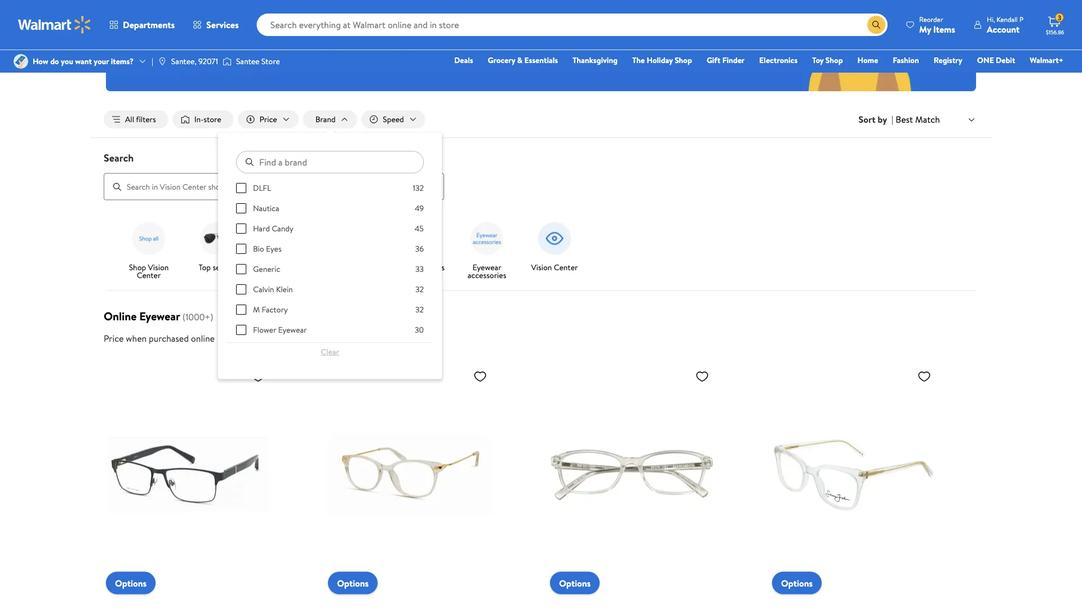 Task type: vqa. For each thing, say whether or not it's contained in the screenshot.


Task type: locate. For each thing, give the bounding box(es) containing it.
0 vertical spatial search search field
[[257, 14, 888, 36]]

3 options from the left
[[559, 578, 591, 590]]

0 vertical spatial |
[[152, 56, 153, 67]]

grocery & essentials link
[[483, 54, 563, 66]]

options link for bio eyes women's be226 hibiscus crystal eyeglass frames image
[[550, 573, 600, 595]]

dlfl rectangle image
[[106, 365, 269, 586]]

vision inside walmart vision center shop eyewear & more.
[[523, 9, 571, 34]]

one debit link
[[972, 54, 1021, 66]]

toy shop
[[812, 55, 843, 66]]

(1000+)
[[182, 311, 213, 323]]

m
[[253, 304, 260, 315]]

walmart image
[[18, 16, 91, 34]]

1 vertical spatial price
[[104, 332, 124, 345]]

add to favorites list, designer looks for less women's wop69 crystal/gold frames image
[[474, 370, 487, 384]]

shop
[[492, 34, 514, 48], [675, 55, 692, 66], [826, 55, 843, 66], [129, 262, 146, 273]]

center inside shop vision center
[[137, 270, 161, 281]]

1 horizontal spatial &
[[556, 34, 562, 48]]

| inside sort and filter section element
[[892, 113, 894, 126]]

eyewear down factory at left
[[278, 325, 307, 336]]

0 vertical spatial &
[[556, 34, 562, 48]]

0 vertical spatial 32
[[415, 284, 424, 295]]

eyewear accessories link
[[458, 219, 516, 282]]

132
[[413, 183, 424, 194]]

center down 'shop vision center' image
[[137, 270, 161, 281]]

1 vertical spatial |
[[892, 113, 894, 126]]

shop vision center
[[129, 262, 169, 281]]

 image right 92071
[[223, 56, 232, 67]]

1 options link from the left
[[106, 573, 156, 595]]

walmart+
[[1030, 55, 1064, 66]]

vision center link
[[525, 219, 584, 274]]

1 32 from the top
[[415, 284, 424, 295]]

eyewear inside eyewear accessories
[[473, 262, 501, 273]]

bio eyes
[[253, 244, 282, 255]]

price right store
[[260, 114, 277, 125]]

one debit
[[977, 55, 1015, 66]]

3 options link from the left
[[550, 573, 600, 595]]

price
[[260, 114, 277, 125], [104, 332, 124, 345]]

top sellers
[[199, 262, 234, 273]]

walmart vision center shop eyewear & more.
[[452, 9, 630, 48]]

add to favorites list, bio eyes women's be226 hibiscus crystal eyeglass frames image
[[696, 370, 709, 384]]

 image for how do you want your items?
[[14, 54, 28, 69]]

0 horizontal spatial |
[[152, 56, 153, 67]]

accessories
[[468, 270, 506, 281]]

2 horizontal spatial eyewear
[[473, 262, 501, 273]]

in-store
[[194, 114, 221, 125]]

2 vertical spatial eyewear
[[278, 325, 307, 336]]

group containing dlfl
[[236, 183, 424, 589]]

center inside walmart vision center shop eyewear & more.
[[575, 9, 630, 34]]

shop up grocery
[[492, 34, 514, 48]]

online
[[104, 308, 137, 324]]

None checkbox
[[236, 183, 246, 193], [236, 224, 246, 234], [236, 285, 246, 295], [236, 305, 246, 315], [236, 325, 246, 335], [236, 183, 246, 193], [236, 224, 246, 234], [236, 285, 246, 295], [236, 305, 246, 315], [236, 325, 246, 335]]

shop vision center link
[[120, 219, 178, 282]]

1 vertical spatial search search field
[[90, 151, 992, 200]]

best match button
[[894, 112, 979, 127]]

options link for designer looks for less women's wop69 crystal/gold frames image
[[328, 573, 378, 595]]

brand button
[[303, 110, 357, 129]]

32 down 33 at the top left
[[415, 284, 424, 295]]

0 horizontal spatial eyewear
[[139, 308, 180, 324]]

search icon image
[[872, 20, 881, 29]]

1 vertical spatial eyewear
[[139, 308, 180, 324]]

eyeglass frames image
[[264, 219, 304, 259]]

center up thanksgiving at the top right
[[575, 9, 630, 34]]

& right grocery
[[517, 55, 523, 66]]

calvin
[[253, 284, 274, 295]]

all filters button
[[104, 110, 168, 129]]

gift finder link
[[702, 54, 750, 66]]

sort
[[859, 113, 876, 126]]

toy
[[812, 55, 824, 66]]

1 vertical spatial &
[[517, 55, 523, 66]]

gift
[[707, 55, 721, 66]]

4 options from the left
[[781, 578, 813, 590]]

hard
[[253, 223, 270, 234]]

eyewear
[[517, 34, 553, 48]]

 image for santee store
[[223, 56, 232, 67]]

candy
[[272, 223, 294, 234]]

home
[[858, 55, 878, 66]]

hi,
[[987, 14, 995, 24]]

1 vertical spatial 32
[[415, 304, 424, 315]]

santee store
[[236, 56, 280, 67]]

0 vertical spatial eyewear
[[473, 262, 501, 273]]

eyewear down eyewear accessories image on the top left of the page
[[473, 262, 501, 273]]

vision inside shop vision center
[[148, 262, 169, 273]]

2 options from the left
[[337, 578, 369, 590]]

calvin klein
[[253, 284, 293, 295]]

Search search field
[[257, 14, 888, 36], [90, 151, 992, 200]]

deals
[[454, 55, 473, 66]]

1 horizontal spatial |
[[892, 113, 894, 126]]

walmart vision center. shop eyewear and more. image
[[106, 0, 976, 91]]

center
[[575, 9, 630, 34], [554, 262, 578, 273], [137, 270, 161, 281]]

santee,
[[171, 56, 197, 67]]

debit
[[996, 55, 1015, 66]]

vision
[[523, 9, 571, 34], [148, 262, 169, 273], [531, 262, 552, 273]]

2 options link from the left
[[328, 573, 378, 595]]

do
[[50, 56, 59, 67]]

0 horizontal spatial  image
[[14, 54, 28, 69]]

group
[[236, 183, 424, 589]]

center for shop
[[137, 270, 161, 281]]

dlfl
[[253, 183, 271, 194]]

1 horizontal spatial  image
[[223, 56, 232, 67]]

generic
[[253, 264, 280, 275]]

4 options link from the left
[[772, 573, 822, 595]]

one
[[977, 55, 994, 66]]

| right by
[[892, 113, 894, 126]]

m factory
[[253, 304, 288, 315]]

top sellers image
[[196, 219, 237, 259]]

items
[[934, 23, 956, 35]]

1 horizontal spatial price
[[260, 114, 277, 125]]

factory
[[262, 304, 288, 315]]

2 32 from the top
[[415, 304, 424, 315]]

price left when
[[104, 332, 124, 345]]

 image left how
[[14, 54, 28, 69]]

1 horizontal spatial eyewear
[[278, 325, 307, 336]]

options for the dlfl rectangle image
[[115, 578, 147, 590]]

the holiday shop link
[[627, 54, 697, 66]]

0 vertical spatial price
[[260, 114, 277, 125]]

grocery
[[488, 55, 515, 66]]

contact lenses link
[[390, 219, 449, 274]]

flower eyewear
[[253, 325, 307, 336]]

&
[[556, 34, 562, 48], [517, 55, 523, 66]]

all filters
[[125, 114, 156, 125]]

klein
[[276, 284, 293, 295]]

vision center
[[531, 262, 578, 273]]

eyeglass
[[257, 262, 286, 273]]

shop right holiday
[[675, 55, 692, 66]]

options for designer looks for less women's wop69 crystal/gold frames image
[[337, 578, 369, 590]]

32 up 30
[[415, 304, 424, 315]]

bio eyes women's be226 hibiscus crystal eyeglass frames image
[[550, 365, 714, 586]]

1 options from the left
[[115, 578, 147, 590]]

eyewear up price when purchased online
[[139, 308, 180, 324]]

speed
[[383, 114, 404, 125]]

price for price when purchased online
[[104, 332, 124, 345]]

sort and filter section element
[[90, 101, 992, 138]]

 image
[[14, 54, 28, 69], [223, 56, 232, 67]]

0 horizontal spatial price
[[104, 332, 124, 345]]

deals link
[[449, 54, 478, 66]]

Walmart Site-Wide search field
[[257, 14, 888, 36]]

departments
[[123, 19, 175, 31]]

shop down 'shop vision center' image
[[129, 262, 146, 273]]

| right items?
[[152, 56, 153, 67]]

92071
[[198, 56, 218, 67]]

& left more.
[[556, 34, 562, 48]]

more.
[[565, 34, 590, 48]]

& inside walmart vision center shop eyewear & more.
[[556, 34, 562, 48]]

price inside dropdown button
[[260, 114, 277, 125]]

32 for calvin klein
[[415, 284, 424, 295]]

32
[[415, 284, 424, 295], [415, 304, 424, 315]]

Find a brand search field
[[236, 151, 424, 174]]

lenses
[[424, 262, 445, 273]]

contact lenses image
[[399, 219, 440, 259]]

how
[[33, 56, 48, 67]]

walmart
[[452, 9, 518, 34]]

 image
[[158, 57, 167, 66]]

speed button
[[362, 110, 425, 129]]

shop inside shop vision center
[[129, 262, 146, 273]]

None checkbox
[[236, 204, 246, 214], [236, 244, 246, 254], [236, 264, 246, 275], [236, 204, 246, 214], [236, 244, 246, 254], [236, 264, 246, 275]]



Task type: describe. For each thing, give the bounding box(es) containing it.
you
[[61, 56, 73, 67]]

33
[[415, 264, 424, 275]]

shop inside walmart vision center shop eyewear & more.
[[492, 34, 514, 48]]

online eyewear (1000+)
[[104, 308, 213, 324]]

registry
[[934, 55, 963, 66]]

options link for the dlfl rectangle image
[[106, 573, 156, 595]]

online
[[191, 332, 215, 345]]

vision for walmart
[[523, 9, 571, 34]]

contact
[[394, 262, 422, 273]]

account
[[987, 23, 1020, 35]]

reorder
[[919, 14, 943, 24]]

options for bio eyes women's be226 hibiscus crystal eyeglass frames image
[[559, 578, 591, 590]]

eyeglass frames
[[257, 262, 311, 273]]

eyes
[[266, 244, 282, 255]]

services button
[[184, 11, 248, 38]]

store
[[261, 56, 280, 67]]

services
[[206, 19, 239, 31]]

bio
[[253, 244, 264, 255]]

search image
[[113, 182, 122, 191]]

add to favorites list, dlfl rectangle image
[[251, 370, 265, 384]]

the holiday shop
[[633, 55, 692, 66]]

electronics
[[760, 55, 798, 66]]

p
[[1020, 14, 1024, 24]]

items?
[[111, 56, 134, 67]]

the
[[633, 55, 645, 66]]

legal information image
[[219, 334, 228, 343]]

options link for sean john teacup image
[[772, 573, 822, 595]]

purchased
[[149, 332, 189, 345]]

electronics link
[[754, 54, 803, 66]]

add to favorites list, sean john teacup image
[[918, 370, 931, 384]]

eyeglass frames link
[[255, 219, 313, 274]]

finder
[[723, 55, 745, 66]]

price when purchased online
[[104, 332, 215, 345]]

36
[[415, 244, 424, 255]]

top sellers link
[[187, 219, 246, 274]]

in-
[[194, 114, 204, 125]]

essentials
[[525, 55, 558, 66]]

walmart+ link
[[1025, 54, 1069, 66]]

best match
[[896, 113, 940, 126]]

shop vision center image
[[129, 219, 169, 259]]

filters
[[136, 114, 156, 125]]

eyewear accessories image
[[467, 219, 507, 259]]

eyewear accessories
[[468, 262, 506, 281]]

contact lenses
[[394, 262, 445, 273]]

vision center image
[[534, 219, 575, 259]]

sellers
[[213, 262, 234, 273]]

sort by |
[[859, 113, 894, 126]]

thanksgiving link
[[568, 54, 623, 66]]

holiday
[[647, 55, 673, 66]]

search search field containing search
[[90, 151, 992, 200]]

45
[[415, 223, 424, 234]]

how do you want your items?
[[33, 56, 134, 67]]

toy shop link
[[807, 54, 848, 66]]

flower
[[253, 325, 276, 336]]

$156.86
[[1046, 28, 1065, 36]]

32 for m factory
[[415, 304, 424, 315]]

shop right toy
[[826, 55, 843, 66]]

49
[[415, 203, 424, 214]]

all
[[125, 114, 134, 125]]

hi, kendall p account
[[987, 14, 1024, 35]]

my
[[919, 23, 931, 35]]

registry link
[[929, 54, 968, 66]]

reorder my items
[[919, 14, 956, 35]]

options for sean john teacup image
[[781, 578, 813, 590]]

30
[[415, 325, 424, 336]]

store
[[204, 114, 221, 125]]

fashion
[[893, 55, 919, 66]]

eyewear for flower
[[278, 325, 307, 336]]

designer looks for less women's wop69 crystal/gold frames image
[[328, 365, 492, 586]]

match
[[915, 113, 940, 126]]

kendall
[[997, 14, 1018, 24]]

center down vision center "image"
[[554, 262, 578, 273]]

price button
[[238, 110, 299, 129]]

best
[[896, 113, 913, 126]]

departments button
[[100, 11, 184, 38]]

eyewear for online
[[139, 308, 180, 324]]

3
[[1058, 13, 1062, 22]]

nautica
[[253, 203, 279, 214]]

price for price
[[260, 114, 277, 125]]

top
[[199, 262, 211, 273]]

center for walmart
[[575, 9, 630, 34]]

your
[[94, 56, 109, 67]]

by
[[878, 113, 887, 126]]

sean john teacup image
[[772, 365, 936, 586]]

santee
[[236, 56, 260, 67]]

0 horizontal spatial &
[[517, 55, 523, 66]]

thanksgiving
[[573, 55, 618, 66]]

gift finder
[[707, 55, 745, 66]]

brand
[[316, 114, 336, 125]]

fashion link
[[888, 54, 924, 66]]

hard candy
[[253, 223, 294, 234]]

search
[[104, 151, 134, 165]]

vision for shop
[[148, 262, 169, 273]]

Search in Vision Center shop all search field
[[104, 173, 444, 200]]



